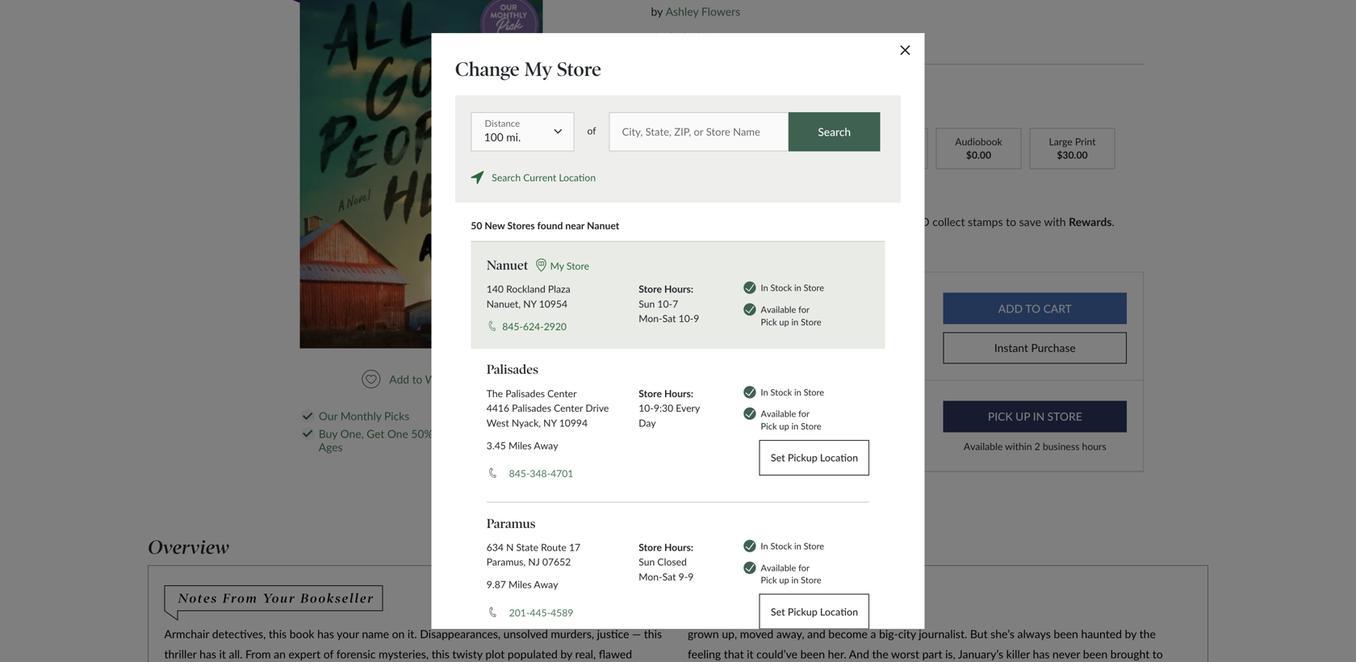 Task type: locate. For each thing, give the bounding box(es) containing it.
3 up from the top
[[780, 575, 789, 586]]

1 horizontal spatial to
[[1006, 215, 1017, 228]]

2 available image from the top
[[744, 408, 756, 433]]

distance
[[485, 118, 520, 129]]

shipping inside ship this item qualifies for free shipping
[[756, 310, 799, 324]]

0 horizontal spatial nanuet
[[487, 258, 528, 273]]

1 vertical spatial pick
[[761, 421, 777, 432]]

hours: for 9:30
[[665, 387, 694, 399]]

2 vertical spatial available for pick up in store
[[761, 562, 822, 586]]

our
[[319, 409, 338, 423]]

this
[[699, 289, 726, 304]]

0 horizontal spatial ny
[[523, 298, 537, 310]]

1 horizontal spatial nanuet
[[587, 220, 620, 231]]

10-
[[658, 298, 673, 310], [679, 313, 694, 324], [639, 402, 654, 414]]

search
[[818, 125, 851, 138], [492, 172, 521, 183]]

sun for sun closed
[[639, 556, 655, 568]]

ny
[[523, 298, 537, 310], [544, 417, 557, 429]]

0 vertical spatial available for buy online, pick up in store element
[[761, 304, 822, 328]]

2 vertical spatial in stock in store element
[[761, 540, 824, 553]]

sat left 9-
[[663, 571, 676, 583]]

1 vertical spatial 10-
[[679, 313, 694, 324]]

search current location
[[492, 172, 596, 183]]

1 vertical spatial shipping
[[773, 333, 810, 344]]

available image
[[744, 304, 756, 328], [744, 386, 756, 399], [744, 540, 756, 553], [744, 562, 756, 587]]

to inside and collect stamps to save with rewards . 10 stamps = $5 reward learn more
[[1006, 215, 1017, 228]]

picks
[[384, 409, 410, 423]]

books
[[455, 427, 485, 440]]

1 vertical spatial 10
[[796, 346, 807, 357]]

choose expedited shipping at checkout for delivery by
[[693, 333, 912, 357]]

1 horizontal spatial of
[[587, 125, 596, 136]]

1 vertical spatial nanuet
[[487, 258, 528, 273]]

store hours: sun closed mon-sat 9-9
[[639, 541, 694, 583]]

available for pick up in store for paramus
[[761, 562, 822, 586]]

2 hours: from the top
[[665, 387, 694, 399]]

2 vertical spatial hours:
[[665, 541, 694, 553]]

ny left 10994 in the bottom of the page
[[544, 417, 557, 429]]

2 in stock in store from the top
[[761, 387, 824, 397]]

stock for paramus
[[771, 541, 792, 551]]

10
[[651, 232, 664, 246], [796, 346, 807, 357]]

0 horizontal spatial by
[[561, 647, 572, 661]]

2 available for buy online, pick up in store element from the top
[[761, 408, 822, 433]]

1 horizontal spatial has
[[317, 627, 334, 641]]

sun left closed
[[639, 556, 655, 568]]

nanuet for 50 new
[[587, 220, 620, 231]]

nj
[[528, 556, 540, 568]]

this
[[269, 627, 287, 641], [644, 627, 662, 641], [432, 647, 450, 661]]

by left ashley at the top
[[651, 4, 663, 18]]

2 vertical spatial available for buy online, pick up in store element
[[761, 562, 822, 587]]

1 vertical spatial at
[[759, 439, 768, 453]]

check availability at nearby stores link
[[668, 439, 841, 453]]

my right change
[[524, 58, 553, 81]]

0 vertical spatial in stock in store
[[761, 282, 824, 293]]

by inside choose expedited shipping at checkout for delivery by
[[693, 346, 703, 357]]

2 sun from the top
[[639, 556, 655, 568]]

has left the your
[[317, 627, 334, 641]]

1 vertical spatial to
[[412, 372, 423, 386]]

by left real,
[[561, 647, 572, 661]]

1 vertical spatial .
[[750, 419, 753, 432]]

1 available image from the top
[[744, 304, 756, 328]]

hours:
[[665, 283, 694, 295], [665, 387, 694, 399], [665, 541, 694, 553]]

print
[[1075, 136, 1096, 147]]

store
[[557, 58, 602, 81], [567, 260, 589, 272], [804, 282, 824, 293], [639, 283, 662, 295], [801, 316, 822, 327], [804, 387, 824, 397], [639, 387, 662, 399], [801, 421, 822, 432], [804, 541, 824, 551], [639, 541, 662, 553], [801, 575, 822, 586]]

1 hours: from the top
[[665, 283, 694, 295]]

1 vertical spatial in stock in store element
[[761, 386, 824, 399]]

10 right january
[[796, 346, 807, 357]]

10- up day
[[639, 402, 654, 414]]

available for pick up in store for palisades
[[761, 408, 822, 432]]

0 vertical spatial 9
[[694, 313, 700, 324]]

store inside store hours: 10-9:30 every day
[[639, 387, 662, 399]]

up for paramus
[[780, 575, 789, 586]]

mon- inside store hours: sun closed mon-sat 9-9
[[639, 571, 663, 583]]

0 vertical spatial of
[[587, 125, 596, 136]]

2 phone image from the top
[[487, 607, 499, 617]]

nanuet up the availability
[[713, 419, 750, 432]]

store inside store hours: sun 10-7 mon-sat 10-9
[[639, 283, 662, 295]]

my right bopis small 'icon'
[[550, 260, 564, 272]]

sat down 7
[[663, 313, 676, 324]]

mysteries,
[[379, 647, 429, 661]]

sat inside store hours: sun closed mon-sat 9-9
[[663, 571, 676, 583]]

check image
[[303, 413, 313, 420]]

stock for palisades
[[771, 387, 792, 397]]

0 horizontal spatial .
[[750, 419, 753, 432]]

2 vertical spatial up
[[780, 575, 789, 586]]

store hours: sun 10-7 mon-sat 10-9
[[639, 283, 700, 324]]

07652
[[543, 556, 571, 568]]

1 vertical spatial ny
[[544, 417, 557, 429]]

available for sun 10-7
[[761, 304, 796, 315]]

2 vertical spatial in stock in store
[[761, 541, 824, 551]]

for inside choose expedited shipping at checkout for delivery by
[[864, 333, 877, 344]]

2 horizontal spatial nanuet
[[713, 419, 750, 432]]

an
[[274, 647, 286, 661]]

large
[[1049, 136, 1073, 147]]

1 stock from the top
[[771, 282, 792, 293]]

monthly
[[341, 409, 382, 423]]

murders,
[[551, 627, 594, 641]]

in
[[795, 282, 802, 293], [792, 316, 799, 327], [795, 387, 802, 397], [792, 421, 799, 432], [795, 541, 802, 551], [792, 575, 799, 586]]

mon- left qualifies
[[639, 313, 663, 324]]

3 stock from the top
[[771, 541, 792, 551]]

nanuet right near
[[587, 220, 620, 231]]

1 available image from the top
[[744, 282, 756, 294]]

445-
[[530, 607, 551, 618]]

pick
[[761, 316, 777, 327], [761, 421, 777, 432], [761, 575, 777, 586]]

2 vertical spatial in
[[761, 541, 768, 551]]

to inside "link"
[[412, 372, 423, 386]]

it.
[[408, 627, 417, 641]]

available for buy online, pick up in store element for palisades
[[761, 408, 822, 433]]

1 sun from the top
[[639, 298, 655, 310]]

for inside 'buy one, get one 50% off books for all ages'
[[488, 427, 502, 440]]

available image for first available for buy online, pick up in store element from the top
[[744, 304, 756, 328]]

disappearances,
[[420, 627, 501, 641]]

from
[[223, 591, 258, 606], [245, 647, 271, 661]]

0 vertical spatial stock
[[771, 282, 792, 293]]

4 available image from the top
[[744, 562, 756, 587]]

change
[[455, 58, 520, 81]]

state
[[516, 541, 539, 553]]

845- for 624-
[[502, 321, 523, 332]]

1 horizontal spatial search
[[818, 125, 851, 138]]

. right with
[[1112, 215, 1115, 228]]

january
[[761, 346, 794, 357]]

phone image left the 201-
[[487, 607, 499, 617]]

stamps right collect
[[968, 215, 1003, 228]]

for
[[799, 304, 810, 315], [715, 310, 729, 324], [864, 333, 877, 344], [799, 408, 810, 419], [488, 427, 502, 440], [799, 562, 810, 573]]

845- down nanuet,
[[502, 321, 523, 332]]

phone image
[[486, 321, 498, 331], [487, 607, 499, 617]]

thriller
[[164, 647, 197, 661]]

2 vertical spatial pick
[[761, 575, 777, 586]]

0 vertical spatial pick
[[761, 316, 777, 327]]

in stock in store for palisades
[[761, 387, 824, 397]]

3 hours: from the top
[[665, 541, 694, 553]]

reward
[[731, 232, 765, 246]]

0 vertical spatial in
[[761, 282, 768, 293]]

1 vertical spatial in
[[761, 387, 768, 397]]

at right the availability
[[759, 439, 768, 453]]

3 available image from the top
[[744, 540, 756, 553]]

0 vertical spatial 10-
[[658, 298, 673, 310]]

2 vertical spatial stock
[[771, 541, 792, 551]]

0 vertical spatial available image
[[744, 282, 756, 294]]

10 inside and collect stamps to save with rewards . 10 stamps = $5 reward learn more
[[651, 232, 664, 246]]

our monthly picks link
[[319, 409, 410, 423]]

by down choose at the right of page
[[693, 346, 703, 357]]

3 in stock in store element from the top
[[761, 540, 824, 553]]

1 vertical spatial up
[[780, 421, 789, 432]]

in stock in store
[[761, 282, 824, 293], [761, 387, 824, 397], [761, 541, 824, 551]]

9
[[694, 313, 700, 324], [688, 571, 694, 583]]

. down store
[[750, 419, 753, 432]]

0 horizontal spatial to
[[412, 372, 423, 386]]

audiobook $0.00
[[955, 136, 1003, 161]]

wednesday, january 10
[[706, 346, 807, 357]]

mon- down closed
[[639, 571, 663, 583]]

1 vertical spatial by
[[693, 346, 703, 357]]

3.45 miles away
[[487, 440, 558, 451]]

. inside pick up in store nanuet . check availability at nearby stores
[[750, 419, 753, 432]]

1 vertical spatial mon-
[[639, 571, 663, 583]]

within
[[1005, 440, 1032, 452]]

None submit
[[944, 293, 1127, 324], [944, 401, 1127, 432], [760, 440, 870, 476], [760, 594, 870, 630], [944, 293, 1127, 324], [944, 401, 1127, 432], [760, 440, 870, 476], [760, 594, 870, 630]]

our monthly picks
[[319, 409, 410, 423]]

0 vertical spatial to
[[1006, 215, 1017, 228]]

0 horizontal spatial search
[[492, 172, 521, 183]]

1 sat from the top
[[663, 313, 676, 324]]

nanuet up the 140
[[487, 258, 528, 273]]

available for buy online, pick up in store element
[[761, 304, 822, 328], [761, 408, 822, 433], [761, 562, 822, 587]]

0 vertical spatial hours:
[[665, 283, 694, 295]]

0 vertical spatial ny
[[523, 298, 537, 310]]

of right expert
[[324, 647, 334, 661]]

10 left =
[[651, 232, 664, 246]]

3 available for buy online, pick up in store element from the top
[[761, 562, 822, 587]]

for inside ship this item qualifies for free shipping
[[715, 310, 729, 324]]

1 vertical spatial of
[[324, 647, 334, 661]]

ship this item qualifies for free shipping
[[668, 289, 802, 324]]

found
[[537, 220, 563, 231]]

2 stock from the top
[[771, 387, 792, 397]]

1 vertical spatial sun
[[639, 556, 655, 568]]

1 available for pick up in store from the top
[[761, 304, 822, 327]]

this left twisty
[[432, 647, 450, 661]]

hours: inside store hours: 10-9:30 every day
[[665, 387, 694, 399]]

in for paramus
[[761, 541, 768, 551]]

has left it
[[200, 647, 216, 661]]

9 inside store hours: sun 10-7 mon-sat 10-9
[[694, 313, 700, 324]]

stamps
[[968, 215, 1003, 228], [667, 232, 702, 246]]

2 vertical spatial nanuet
[[713, 419, 750, 432]]

1 horizontal spatial .
[[1112, 215, 1115, 228]]

1 phone image from the top
[[486, 321, 498, 331]]

sun inside store hours: sun 10-7 mon-sat 10-9
[[639, 298, 655, 310]]

stamps left =
[[667, 232, 702, 246]]

ages
[[319, 440, 343, 454]]

1 horizontal spatial 10-
[[658, 298, 673, 310]]

2 in from the top
[[761, 387, 768, 397]]

hours: inside store hours: sun 10-7 mon-sat 10-9
[[665, 283, 694, 295]]

0 vertical spatial 10
[[651, 232, 664, 246]]

search left ebook
[[818, 125, 851, 138]]

add
[[389, 372, 409, 386]]

2 vertical spatial by
[[561, 647, 572, 661]]

1 vertical spatial palisades
[[506, 387, 545, 399]]

2 horizontal spatial by
[[693, 346, 703, 357]]

to left save
[[1006, 215, 1017, 228]]

to right add
[[412, 372, 423, 386]]

available image for available for
[[744, 408, 756, 433]]

hours: up every
[[665, 387, 694, 399]]

expedited
[[728, 333, 771, 344]]

write
[[784, 32, 813, 45]]

from up 'detectives,'
[[223, 591, 258, 606]]

available image up check availability at nearby stores link
[[744, 408, 756, 433]]

available for pick up in store
[[761, 304, 822, 327], [761, 408, 822, 432], [761, 562, 822, 586]]

9 inside store hours: sun closed mon-sat 9-9
[[688, 571, 694, 583]]

1 horizontal spatial stamps
[[968, 215, 1003, 228]]

more
[[801, 232, 827, 246]]

search for search
[[818, 125, 851, 138]]

2 available for pick up in store from the top
[[761, 408, 822, 432]]

1 in from the top
[[761, 282, 768, 293]]

in stock in store element for palisades
[[761, 386, 824, 399]]

1 horizontal spatial at
[[812, 333, 821, 344]]

1 vertical spatial stock
[[771, 387, 792, 397]]

and
[[905, 215, 930, 228]]

2 vertical spatial 10-
[[639, 402, 654, 414]]

from left an
[[245, 647, 271, 661]]

2 mon- from the top
[[639, 571, 663, 583]]

name
[[362, 627, 389, 641]]

drive
[[586, 402, 609, 414]]

at left checkout
[[812, 333, 821, 344]]

0 vertical spatial has
[[317, 627, 334, 641]]

my store
[[550, 260, 589, 272]]

1 vertical spatial 845-
[[509, 467, 530, 479]]

nanuet for pick
[[713, 419, 750, 432]]

0 vertical spatial up
[[780, 316, 789, 327]]

all good people here: a novel image
[[300, 0, 543, 348]]

0 horizontal spatial of
[[324, 647, 334, 661]]

sun inside store hours: sun closed mon-sat 9-9
[[639, 556, 655, 568]]

1 vertical spatial from
[[245, 647, 271, 661]]

in stock in store for paramus
[[761, 541, 824, 551]]

search inside button
[[818, 125, 851, 138]]

1 vertical spatial available image
[[744, 408, 756, 433]]

1 vertical spatial 9
[[688, 571, 694, 583]]

phone image for 201-445-4589
[[487, 607, 499, 617]]

1 vertical spatial in stock in store
[[761, 387, 824, 397]]

845-348-4701 link
[[501, 467, 574, 479]]

sun left 7
[[639, 298, 655, 310]]

all
[[504, 427, 517, 440]]

instant purchase
[[995, 341, 1076, 354]]

near
[[566, 220, 585, 231]]

in stock in store element
[[761, 282, 824, 294], [761, 386, 824, 399], [761, 540, 824, 553]]

0 vertical spatial 845-
[[502, 321, 523, 332]]

1 vertical spatial has
[[200, 647, 216, 661]]

stores
[[507, 220, 535, 231]]

0 vertical spatial at
[[812, 333, 821, 344]]

hours: up closed
[[665, 541, 694, 553]]

0 vertical spatial phone image
[[486, 321, 498, 331]]

2 in stock in store element from the top
[[761, 386, 824, 399]]

0 horizontal spatial stamps
[[667, 232, 702, 246]]

1 horizontal spatial by
[[651, 4, 663, 18]]

qualifies
[[668, 310, 712, 324]]

phone image
[[487, 468, 499, 478]]

201-
[[509, 607, 530, 618]]

ny down "rockland"
[[523, 298, 537, 310]]

armchair
[[164, 627, 209, 641]]

2 horizontal spatial 10-
[[679, 313, 694, 324]]

paramus,
[[487, 556, 526, 568]]

1 vertical spatial available for pick up in store
[[761, 408, 822, 432]]

flowers
[[702, 4, 741, 18]]

1 vertical spatial hours:
[[665, 387, 694, 399]]

available image
[[744, 282, 756, 294], [744, 408, 756, 433]]

add to wishlist
[[389, 372, 465, 386]]

1 vertical spatial phone image
[[487, 607, 499, 617]]

search left current
[[492, 172, 521, 183]]

review
[[826, 32, 862, 45]]

in
[[761, 282, 768, 293], [761, 387, 768, 397], [761, 541, 768, 551]]

2 available image from the top
[[744, 386, 756, 399]]

unsolved
[[504, 627, 548, 641]]

0 vertical spatial by
[[651, 4, 663, 18]]

845- right phone image
[[509, 467, 530, 479]]

$18.00
[[651, 92, 727, 119]]

mi.
[[507, 130, 521, 144]]

hours: for closed
[[665, 541, 694, 553]]

2 up from the top
[[780, 421, 789, 432]]

0 vertical spatial search
[[818, 125, 851, 138]]

0 vertical spatial shipping
[[756, 310, 799, 324]]

book
[[290, 627, 315, 641]]

0 vertical spatial .
[[1112, 215, 1115, 228]]

3 in from the top
[[761, 541, 768, 551]]

in stock in store element for paramus
[[761, 540, 824, 553]]

3 pick from the top
[[761, 575, 777, 586]]

0 vertical spatial sat
[[663, 313, 676, 324]]

at inside pick up in store nanuet . check availability at nearby stores
[[759, 439, 768, 453]]

City, State, ZIP, or Store Name text field
[[609, 112, 789, 151]]

0 vertical spatial in stock in store element
[[761, 282, 824, 294]]

0 vertical spatial mon-
[[639, 313, 663, 324]]

sat
[[663, 313, 676, 324], [663, 571, 676, 583]]

2 pick from the top
[[761, 421, 777, 432]]

. inside and collect stamps to save with rewards . 10 stamps = $5 reward learn more
[[1112, 215, 1115, 228]]

1 up from the top
[[780, 316, 789, 327]]

of up the location
[[587, 125, 596, 136]]

0 vertical spatial palisades
[[487, 362, 539, 378]]

available for buy online, pick up in store element for paramus
[[761, 562, 822, 587]]

0 vertical spatial stamps
[[968, 215, 1003, 228]]

2 sat from the top
[[663, 571, 676, 583]]

10- up qualifies
[[658, 298, 673, 310]]

1 horizontal spatial ny
[[544, 417, 557, 429]]

10- down ship
[[679, 313, 694, 324]]

this up an
[[269, 627, 287, 641]]

1 vertical spatial available for buy online, pick up in store element
[[761, 408, 822, 433]]

.
[[1112, 215, 1115, 228], [750, 419, 753, 432]]

this right —
[[644, 627, 662, 641]]

phone image for 845-624-2920
[[486, 321, 498, 331]]

all.
[[229, 647, 243, 661]]

phone image down nanuet,
[[486, 321, 498, 331]]

your
[[337, 627, 359, 641]]

nanuet inside pick up in store nanuet . check availability at nearby stores
[[713, 419, 750, 432]]

1 mon- from the top
[[639, 313, 663, 324]]

hours: up 7
[[665, 283, 694, 295]]

0 vertical spatial available for pick up in store
[[761, 304, 822, 327]]

write a review
[[784, 32, 862, 45]]

3 in stock in store from the top
[[761, 541, 824, 551]]

3 available for pick up in store from the top
[[761, 562, 822, 586]]

0 horizontal spatial 10-
[[639, 402, 654, 414]]

of inside change my store dialog
[[587, 125, 596, 136]]

available image up "free"
[[744, 282, 756, 294]]

hours: inside store hours: sun closed mon-sat 9-9
[[665, 541, 694, 553]]

learn
[[771, 232, 798, 246]]

0 vertical spatial my
[[524, 58, 553, 81]]



Task type: vqa. For each thing, say whether or not it's contained in the screenshot.
17
yes



Task type: describe. For each thing, give the bounding box(es) containing it.
one
[[387, 427, 408, 440]]

one,
[[340, 427, 364, 440]]

ebook $12.99
[[870, 136, 901, 161]]

search for search current location
[[492, 172, 521, 183]]

store hours: 10-9:30 every day
[[639, 387, 700, 429]]

1 vertical spatial center
[[554, 402, 583, 414]]

1 in stock in store element from the top
[[761, 282, 824, 294]]

instant
[[995, 341, 1029, 354]]

store inside store hours: sun closed mon-sat 9-9
[[639, 541, 662, 553]]

item
[[730, 289, 760, 304]]

0 horizontal spatial this
[[269, 627, 287, 641]]

location
[[559, 172, 596, 183]]

4589
[[551, 607, 574, 618]]

rockland
[[506, 283, 546, 295]]

pick for palisades
[[761, 421, 777, 432]]

available image for in stock in store element corresponding to paramus
[[744, 540, 756, 553]]

=
[[705, 232, 712, 246]]

available within 2 business hours
[[964, 440, 1107, 452]]

nanuet,
[[487, 298, 521, 310]]

hardcover
[[676, 136, 720, 147]]

1 vertical spatial stamps
[[667, 232, 702, 246]]

check image
[[303, 430, 313, 437]]

by inside armchair detectives, this book has your name on it. disappearances, unsolved murders, justice — this thriller has it all. from an expert of forensic mysteries, this twisty plot populated by real, flawe
[[561, 647, 572, 661]]

634 n state route 17 paramus, nj 07652
[[487, 541, 581, 568]]

845- for 348-
[[509, 467, 530, 479]]

845-624-2920
[[502, 321, 567, 332]]

2
[[1035, 440, 1041, 452]]

distance 100 mi.
[[484, 118, 521, 144]]

detectives,
[[212, 627, 266, 641]]

populated
[[508, 647, 558, 661]]

1 horizontal spatial this
[[432, 647, 450, 661]]

a
[[815, 32, 823, 45]]

hardcover $23.99
[[676, 136, 720, 161]]

10- inside store hours: 10-9:30 every day
[[639, 402, 654, 414]]

change my store dialog
[[432, 33, 925, 662]]

closed
[[658, 556, 687, 568]]

real,
[[575, 647, 596, 661]]

rewards
[[1069, 215, 1112, 228]]

7
[[673, 298, 678, 310]]

nearby stores
[[771, 439, 841, 453]]

1 available for buy online, pick up in store element from the top
[[761, 304, 822, 328]]

free
[[732, 310, 753, 324]]

and collect stamps to save with rewards . 10 stamps = $5 reward learn more
[[651, 215, 1115, 246]]

201-445-4589
[[509, 607, 574, 618]]

10954
[[539, 298, 568, 310]]

10994
[[559, 417, 588, 429]]

notes
[[178, 591, 218, 606]]

2 vertical spatial palisades
[[512, 402, 551, 414]]

9:30
[[654, 402, 674, 414]]

business hours
[[1043, 440, 1107, 452]]

expert
[[289, 647, 321, 661]]

route
[[541, 541, 567, 553]]

—
[[632, 627, 641, 641]]

1 horizontal spatial 10
[[796, 346, 807, 357]]

day
[[639, 417, 656, 429]]

large print $30.00
[[1049, 136, 1096, 161]]

bookseller
[[301, 591, 374, 606]]

bopis small image
[[536, 259, 546, 272]]

availability
[[702, 439, 756, 453]]

50 new stores found near nanuet
[[471, 220, 620, 231]]

available image for in stock in store element for palisades
[[744, 386, 756, 399]]

in for palisades
[[761, 387, 768, 397]]

of inside armchair detectives, this book has your name on it. disappearances, unsolved murders, justice — this thriller has it all. from an expert of forensic mysteries, this twisty plot populated by real, flawe
[[324, 647, 334, 661]]

delivery
[[879, 333, 912, 344]]

ebook
[[872, 136, 899, 147]]

hours: for 10-
[[665, 283, 694, 295]]

by ashley flowers
[[651, 4, 741, 18]]

paramus
[[487, 516, 536, 532]]

from inside armchair detectives, this book has your name on it. disappearances, unsolved murders, justice — this thriller has it all. from an expert of forensic mysteries, this twisty plot populated by real, flawe
[[245, 647, 271, 661]]

every
[[676, 402, 700, 414]]

0 horizontal spatial has
[[200, 647, 216, 661]]

available for 10-9:30 every day
[[761, 408, 796, 419]]

up for palisades
[[780, 421, 789, 432]]

available for sun closed
[[761, 562, 796, 573]]

0 vertical spatial center
[[548, 387, 577, 399]]

wednesday,
[[706, 346, 758, 357]]

get
[[367, 427, 385, 440]]

nyack,
[[512, 417, 541, 429]]

plaza
[[548, 283, 571, 295]]

sun for sun 10-7
[[639, 298, 655, 310]]

collect
[[933, 215, 965, 228]]

$12.99
[[870, 149, 901, 161]]

ashley flowers link
[[666, 4, 741, 18]]

justice
[[597, 627, 629, 641]]

$30.00
[[1057, 149, 1088, 161]]

2 horizontal spatial this
[[644, 627, 662, 641]]

1 vertical spatial my
[[550, 260, 564, 272]]

available image for paramus available for buy online, pick up in store element
[[744, 562, 756, 587]]

50%
[[411, 427, 433, 440]]

0 vertical spatial from
[[223, 591, 258, 606]]

add to wishlist link
[[362, 370, 472, 388]]

ny inside 140 rockland plaza nanuet, ny 10954
[[523, 298, 537, 310]]

sat inside store hours: sun 10-7 mon-sat 10-9
[[663, 313, 676, 324]]

choose
[[693, 333, 725, 344]]

excerpt image
[[506, 312, 543, 349]]

shipping inside choose expedited shipping at checkout for delivery by
[[773, 333, 810, 344]]

$5
[[715, 232, 728, 246]]

9.87 miles away
[[487, 579, 558, 590]]

at inside choose expedited shipping at checkout for delivery by
[[812, 333, 821, 344]]

140
[[487, 283, 504, 295]]

50 new
[[471, 220, 505, 231]]

change my store
[[455, 58, 602, 81]]

4701
[[551, 467, 574, 479]]

1 pick from the top
[[761, 316, 777, 327]]

mon- inside store hours: sun 10-7 mon-sat 10-9
[[639, 313, 663, 324]]

1 in stock in store from the top
[[761, 282, 824, 293]]

pick
[[668, 398, 696, 412]]

armchair detectives, this book has your name on it. disappearances, unsolved murders, justice — this thriller has it all. from an expert of forensic mysteries, this twisty plot populated by real, flawe
[[164, 627, 662, 662]]

checkout
[[823, 333, 862, 344]]

available image for in stock in store
[[744, 282, 756, 294]]

in
[[718, 398, 731, 412]]

instant purchase button
[[944, 332, 1127, 364]]

17
[[569, 541, 581, 553]]

ny inside the palisades center 4416 palisades center drive west nyack, ny 10994
[[544, 417, 557, 429]]

348-
[[530, 467, 551, 479]]

pick for paramus
[[761, 575, 777, 586]]

845-348-4701
[[509, 467, 574, 479]]

$0.00
[[966, 149, 992, 161]]

west
[[487, 417, 509, 429]]

100
[[484, 130, 504, 144]]

audiobook
[[955, 136, 1003, 147]]

search button
[[789, 112, 881, 151]]



